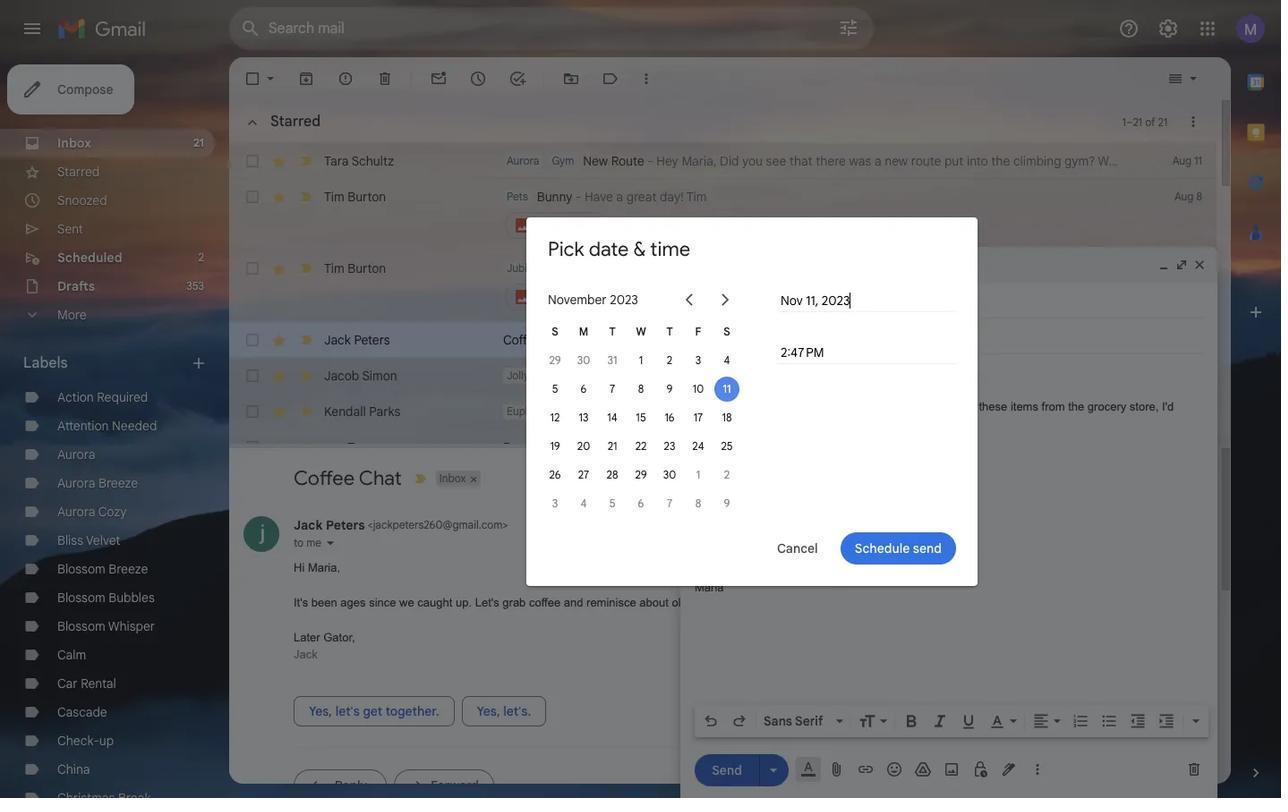 Task type: locate. For each thing, give the bounding box(es) containing it.
request to babysit timmy link
[[503, 439, 1119, 457]]

5 down 28 nov cell
[[610, 497, 616, 510]]

5 for 5 nov cell
[[552, 382, 558, 396]]

2 horizontal spatial 1
[[1123, 115, 1127, 129]]

1 s from the left
[[552, 325, 559, 339]]

settings image
[[1158, 18, 1179, 39]]

2 s from the left
[[724, 325, 730, 339]]

snooze image
[[469, 70, 487, 88]]

1 jacob from the left
[[324, 368, 359, 384]]

0 vertical spatial 11
[[1195, 154, 1203, 167]]

blossom for blossom breeze
[[57, 562, 105, 578]]

1 image.png from the top
[[537, 218, 597, 234]]

later down hi maria,
[[294, 631, 320, 645]]

we
[[752, 332, 769, 348], [400, 596, 414, 610]]

0 vertical spatial 3
[[696, 354, 701, 367]]

0 vertical spatial breeze
[[99, 476, 138, 492]]

jack peters
[[324, 332, 390, 348]]

None search field
[[229, 7, 874, 50]]

a right was
[[875, 153, 882, 169]]

» button
[[716, 291, 734, 309]]

1 vertical spatial hi
[[660, 368, 672, 384]]

up. up plans
[[815, 332, 833, 348]]

we right 4 nov cell
[[752, 332, 769, 348]]

1 inside starred tab panel
[[1123, 115, 1127, 129]]

8 dec cell
[[684, 490, 713, 519]]

0 vertical spatial 1
[[1123, 115, 1127, 129]]

9 for 9 nov "cell" at the right of the page
[[667, 382, 673, 396]]

starred up snoozed link
[[57, 164, 100, 180]]

22 nov cell
[[627, 433, 656, 461]]

peters up the 'simon'
[[354, 332, 390, 348]]

0 horizontal spatial and
[[564, 596, 583, 610]]

row containing me
[[229, 430, 1217, 466]]

definitely
[[1160, 153, 1213, 169]]

0 horizontal spatial 5
[[552, 382, 558, 396]]

a right have
[[616, 189, 623, 205]]

1 horizontal spatial me
[[324, 439, 342, 455]]

have
[[585, 189, 613, 205]]

6
[[581, 382, 587, 396], [638, 497, 644, 510]]

been down hi maria,
[[311, 596, 337, 610]]

aug up aug 8
[[1173, 154, 1192, 167]]

hi right 8 nov "cell"
[[660, 368, 672, 384]]

2 row from the top
[[229, 179, 1217, 251]]

inbox inside button
[[439, 472, 466, 485]]

hi
[[584, 332, 595, 348], [660, 368, 672, 384], [294, 561, 305, 575]]

to left take
[[800, 261, 811, 277]]

29 inside cell
[[635, 468, 647, 482]]

Date field
[[779, 291, 955, 310]]

1 vertical spatial 1
[[639, 354, 643, 367]]

it's down hi maria,
[[294, 596, 308, 610]]

inbox for inbox button
[[439, 472, 466, 485]]

coffee chat
[[294, 466, 402, 491]]

the left ski
[[1136, 368, 1155, 384]]

aug down aug 8
[[1175, 262, 1194, 275]]

9 inside "cell"
[[667, 382, 673, 396]]

blossom for blossom whisper
[[57, 619, 105, 635]]

« button
[[681, 291, 699, 309]]

0 vertical spatial let's
[[836, 332, 863, 348]]

1 vertical spatial chat
[[359, 466, 402, 491]]

2 image.png from the top
[[537, 289, 597, 305]]

1 vertical spatial 8
[[638, 382, 644, 396]]

1 horizontal spatial about
[[1018, 332, 1052, 348]]

5 up elixir
[[552, 382, 558, 396]]

november 2023
[[548, 292, 638, 308]]

6 for 6 nov cell
[[581, 382, 587, 396]]

pick date & time heading
[[548, 237, 691, 261]]

compose button
[[7, 64, 135, 115]]

1 horizontal spatial since
[[719, 332, 749, 348]]

are left the your
[[746, 368, 764, 384]]

delete image
[[376, 70, 394, 88]]

1 nov cell
[[627, 347, 656, 375]]

to left 20 nov cell in the left bottom of the page
[[553, 440, 565, 456]]

1 blossom from the top
[[57, 562, 105, 578]]

1 vertical spatial blossom
[[57, 590, 105, 606]]

29
[[549, 354, 561, 367], [635, 468, 647, 482]]

important according to google magic. switch for 6th row from the bottom of the starred tab panel
[[297, 188, 315, 206]]

1 vertical spatial 6
[[638, 497, 644, 510]]

was
[[849, 153, 872, 169]]

tim down tara schultz
[[324, 189, 345, 205]]

0 horizontal spatial old
[[672, 596, 688, 610]]

4 up the "what"
[[724, 354, 730, 367]]

blossom breeze link
[[57, 562, 148, 578]]

7 row from the top
[[229, 430, 1217, 466]]

row containing kendall parks
[[229, 394, 1217, 430]]

me up hi maria,
[[306, 536, 321, 550]]

2 horizontal spatial coffee
[[896, 332, 932, 348]]

0 vertical spatial inbox
[[57, 135, 91, 151]]

old inside row
[[1055, 332, 1073, 348]]

0 vertical spatial to
[[800, 261, 811, 277]]

8 inside "cell"
[[638, 382, 644, 396]]

caught down jackpeters260@gmail.com
[[418, 596, 453, 610]]

2 vertical spatial to
[[294, 536, 304, 550]]

-
[[648, 153, 654, 169], [576, 189, 582, 205], [575, 332, 581, 348], [723, 404, 729, 420]]

let's inside row
[[836, 332, 863, 348]]

s right the f
[[724, 325, 730, 339]]

tim burton down tara schultz
[[324, 189, 386, 205]]

1 horizontal spatial 8
[[696, 497, 701, 510]]

19
[[550, 440, 560, 453]]

20 nov cell
[[570, 433, 598, 461]]

1 vertical spatial coffee
[[896, 332, 932, 348]]

t column header left the f
[[656, 318, 684, 347]]

maria,
[[682, 153, 717, 169], [599, 332, 634, 348], [675, 368, 710, 384], [308, 561, 340, 575]]

0 vertical spatial old
[[1055, 332, 1073, 348]]

grab up winter?
[[866, 332, 893, 348]]

3 down 26 nov cell
[[552, 497, 558, 510]]

11 down 4 nov cell
[[723, 382, 731, 396]]

1 vertical spatial should
[[1072, 368, 1110, 384]]

s left m
[[552, 325, 559, 339]]

add to tasks image
[[509, 70, 527, 88]]

should
[[1119, 153, 1157, 169], [1072, 368, 1110, 384]]

it's been ages since we caught up. let's grab coffee and reminisce about old times.
[[294, 596, 725, 610]]

check-up
[[57, 733, 114, 750]]

4 for 4 dec cell
[[581, 497, 587, 510]]

ages inside row
[[689, 332, 716, 348]]

1 horizontal spatial times.
[[1076, 332, 1110, 348]]

3 down f column header
[[696, 354, 701, 367]]

21 left starred 'button'
[[193, 136, 204, 150]]

hi down to me
[[294, 561, 305, 575]]

0 vertical spatial it's
[[637, 332, 654, 348]]

1 horizontal spatial gator,
[[1146, 332, 1180, 348]]

tara
[[324, 153, 349, 169], [348, 439, 372, 455]]

>
[[503, 518, 508, 532]]

aurora up bliss on the bottom of the page
[[57, 504, 95, 520]]

caught inside row
[[772, 332, 812, 348]]

blossom down the blossom breeze
[[57, 590, 105, 606]]

0 horizontal spatial 3
[[552, 497, 558, 510]]

reminisce inside row
[[960, 332, 1015, 348]]

7 down aug 8
[[1197, 262, 1203, 275]]

29 for 29 oct cell
[[549, 354, 561, 367]]

not
[[971, 368, 990, 384]]

1 horizontal spatial t
[[667, 325, 673, 339]]

we down "jack peters < jackpeters260@gmail.com >"
[[400, 596, 414, 610]]

jack inside later gator, jack
[[294, 649, 318, 662]]

starred down the archive image
[[270, 113, 321, 131]]

4 nov cell
[[713, 347, 742, 375]]

plans
[[617, 368, 648, 384]]

1 vertical spatial burton
[[348, 261, 386, 277]]

0 horizontal spatial 9
[[667, 382, 673, 396]]

22
[[636, 440, 647, 453]]

8 inside row
[[1197, 190, 1203, 203]]

2 blossom from the top
[[57, 590, 105, 606]]

2 vertical spatial 8
[[696, 497, 701, 510]]

0 horizontal spatial s
[[552, 325, 559, 339]]

peters for jack peters
[[354, 332, 390, 348]]

9 nov cell
[[656, 375, 684, 404]]

break
[[892, 261, 924, 277]]

aurora cozy link
[[57, 504, 127, 520]]

7 dec cell
[[656, 490, 684, 519]]

1 up plans
[[639, 354, 643, 367]]

1 horizontal spatial 9
[[724, 497, 730, 510]]

aurora up pets
[[507, 154, 539, 167]]

coffee up jolly
[[503, 332, 541, 348]]

8 nov cell
[[627, 375, 656, 404]]

29 for 29 nov cell
[[635, 468, 647, 482]]

breeze up cozy
[[99, 476, 138, 492]]

0 horizontal spatial ages
[[341, 596, 366, 610]]

0 horizontal spatial s column header
[[541, 318, 570, 347]]

2023
[[610, 292, 638, 308]]

0 horizontal spatial since
[[369, 596, 396, 610]]

0 vertical spatial peters
[[354, 332, 390, 348]]

3 for 3 nov cell
[[696, 354, 701, 367]]

trip!
[[1178, 368, 1201, 384]]

chat inside starred tab panel
[[544, 332, 572, 348]]

breeze for aurora breeze
[[99, 476, 138, 492]]

jacob up kendall on the left of page
[[324, 368, 359, 384]]

morning,
[[675, 261, 725, 277]]

w column header
[[627, 318, 656, 347]]

1 horizontal spatial up.
[[815, 332, 833, 348]]

aug 11
[[1173, 154, 1203, 167]]

needed
[[112, 418, 157, 434]]

into
[[967, 153, 988, 169]]

more
[[57, 307, 86, 323]]

0 horizontal spatial jacob
[[324, 368, 359, 384]]

1 horizontal spatial starred
[[270, 113, 321, 131]]

1 vertical spatial times.
[[691, 596, 722, 610]]

0 vertical spatial burton
[[348, 189, 386, 205]]

6 down 30 oct cell
[[581, 382, 587, 396]]

1 horizontal spatial 3
[[696, 354, 701, 367]]

3 nov cell
[[684, 347, 713, 375]]

request to babysit timmy
[[503, 440, 650, 456]]

2 right the , in the bottom of the page
[[376, 441, 382, 454]]

0 vertical spatial reminisce
[[960, 332, 1015, 348]]

7 inside row
[[1197, 262, 1203, 275]]

burton for bunny
[[348, 189, 386, 205]]

0 vertical spatial blossom
[[57, 562, 105, 578]]

since down <
[[369, 596, 396, 610]]

- right 29 oct cell
[[575, 332, 581, 348]]

2 are from the left
[[950, 368, 968, 384]]

schedule send button
[[841, 533, 956, 565]]

cell containing good morning, don't forget to take a coffee break today! tim
[[503, 260, 1128, 313]]

grid
[[541, 318, 742, 519]]

coffee down important mainly because it was sent directly to you. switch
[[294, 466, 355, 491]]

starred tab panel
[[229, 100, 1282, 799]]

30 inside cell
[[663, 468, 676, 482]]

8 for 8 nov "cell"
[[638, 382, 644, 396]]

pick date & time dialog
[[527, 217, 978, 587]]

that
[[790, 153, 813, 169]]

0 horizontal spatial 8
[[638, 382, 644, 396]]

labels
[[23, 355, 68, 373]]

caught
[[772, 332, 812, 348], [418, 596, 453, 610]]

dog
[[697, 404, 720, 420]]

0 vertical spatial image.png
[[537, 218, 597, 234]]

0 vertical spatial we
[[752, 332, 769, 348]]

0 vertical spatial 29
[[549, 354, 561, 367]]

1 burton from the top
[[348, 189, 386, 205]]

aug down "definitely"
[[1175, 190, 1194, 203]]

report spam image
[[337, 70, 355, 88]]

archive image
[[297, 70, 315, 88]]

8 up the missing on the bottom of page
[[638, 382, 644, 396]]

26 nov cell
[[541, 461, 570, 490]]

tim
[[324, 189, 345, 205], [687, 189, 707, 205], [324, 261, 345, 277], [965, 261, 986, 277]]

29 inside cell
[[549, 354, 561, 367]]

»
[[721, 292, 729, 308]]

tim burton up 'jack peters' at the top of page
[[324, 261, 386, 277]]

china link
[[57, 762, 90, 778]]

0 vertical spatial tim burton
[[324, 189, 386, 205]]

your
[[767, 368, 792, 384]]

a
[[875, 153, 882, 169], [616, 189, 623, 205], [842, 261, 849, 277]]

cell containing bunny
[[503, 188, 1128, 242]]

13 nov cell
[[570, 404, 598, 433]]

cell for 6th row from the bottom of the starred tab panel
[[503, 188, 1128, 242]]

f column header
[[684, 318, 713, 347]]

rental
[[81, 676, 116, 692]]

and
[[935, 332, 957, 348], [564, 596, 583, 610]]

0 horizontal spatial reminisce
[[587, 596, 636, 610]]

grab down >
[[503, 596, 526, 610]]

3 dec cell
[[541, 490, 570, 519]]

cell down 'trip!'
[[1153, 403, 1217, 421]]

you
[[742, 153, 763, 169], [926, 368, 947, 384], [1048, 368, 1069, 384]]

times. inside row
[[1076, 332, 1110, 348]]

peters for jack peters < jackpeters260@gmail.com >
[[326, 517, 365, 533]]

jack peters cell
[[294, 517, 508, 533]]

1 left of
[[1123, 115, 1127, 129]]

0 vertical spatial 8
[[1197, 190, 1203, 203]]

chat left m
[[544, 332, 572, 348]]

2 tim burton from the top
[[324, 261, 386, 277]]

11 left try
[[1195, 154, 1203, 167]]

and inside row
[[935, 332, 957, 348]]

starred
[[270, 113, 321, 131], [57, 164, 100, 180]]

30 inside cell
[[577, 354, 590, 367]]

advanced search options image
[[831, 10, 867, 46]]

burton down schultz
[[348, 189, 386, 205]]

21 right of
[[1158, 115, 1168, 129]]

1 vertical spatial about
[[640, 596, 669, 610]]

2 vertical spatial coffee
[[529, 596, 561, 610]]

drafts link
[[57, 279, 95, 295]]

grab inside row
[[866, 332, 893, 348]]

2 horizontal spatial hi
[[660, 368, 672, 384]]

scheduled
[[57, 250, 122, 266]]

1 vertical spatial been
[[311, 596, 337, 610]]

the right for at the top of the page
[[848, 368, 867, 384]]

8
[[1197, 190, 1203, 203], [638, 382, 644, 396], [696, 497, 701, 510]]

s column header right the f
[[713, 318, 742, 347]]

scheduled link
[[57, 250, 122, 266]]

action
[[57, 390, 94, 406]]

you right did
[[742, 153, 763, 169]]

row
[[229, 143, 1282, 179], [229, 179, 1217, 251], [229, 251, 1217, 322], [229, 322, 1217, 358], [229, 358, 1271, 394], [229, 394, 1217, 430], [229, 430, 1217, 466]]

11 nov cell
[[713, 375, 742, 404]]

4
[[724, 354, 730, 367], [581, 497, 587, 510]]

1 inside 'cell'
[[697, 468, 701, 482]]

6 row from the top
[[229, 394, 1217, 430]]

breeze up the bubbles at the bottom left of page
[[109, 562, 148, 578]]

4 inside cell
[[581, 497, 587, 510]]

good
[[641, 261, 672, 277]]

1 vertical spatial caught
[[418, 596, 453, 610]]

blossom
[[57, 562, 105, 578], [57, 590, 105, 606], [57, 619, 105, 635]]

1 vertical spatial since
[[369, 596, 396, 610]]

2 s column header from the left
[[713, 318, 742, 347]]

1 t column header from the left
[[598, 318, 627, 347]]

action required
[[57, 390, 148, 406]]

t column header
[[598, 318, 627, 347], [656, 318, 684, 347]]

27 nov cell
[[570, 461, 598, 490]]

1 horizontal spatial 6
[[638, 497, 644, 510]]

toggle split pane mode image
[[1167, 70, 1185, 88]]

30 down "23 nov" cell
[[663, 468, 676, 482]]

- for hey
[[648, 153, 654, 169]]

inbox up starred link
[[57, 135, 91, 151]]

november
[[548, 292, 607, 308]]

30 oct cell
[[570, 347, 598, 375]]

9 down 2 dec cell
[[724, 497, 730, 510]]

hi for hi maria, what are your plans for the winter? if you are not too busy, you should join the ski trip! best, jacob
[[660, 368, 672, 384]]

t column header up 31
[[598, 318, 627, 347]]

labels heading
[[23, 355, 190, 373]]

1 horizontal spatial let's
[[836, 332, 863, 348]]

2 burton from the top
[[348, 261, 386, 277]]

0 vertical spatial 6
[[581, 382, 587, 396]]

6 dec cell
[[627, 490, 656, 519]]

grid inside pick date & time dialog
[[541, 318, 742, 519]]

are left not
[[950, 368, 968, 384]]

1 row from the top
[[229, 143, 1282, 179]]

up. down jackpeters260@gmail.com
[[456, 596, 472, 610]]

it's left 2 nov cell
[[637, 332, 654, 348]]

- for have
[[576, 189, 582, 205]]

important according to google magic. switch
[[297, 152, 315, 170], [297, 188, 315, 206], [297, 260, 315, 278], [297, 331, 315, 349], [297, 367, 315, 385], [297, 403, 315, 421], [411, 470, 429, 488]]

Time field
[[779, 343, 955, 362]]

sent
[[57, 221, 83, 237]]

1 horizontal spatial chat
[[544, 332, 572, 348]]

9 dec cell
[[713, 490, 742, 519]]

good morning, don't forget to take a coffee break today! tim
[[641, 261, 986, 277]]

2 nov cell
[[656, 347, 684, 375]]

hi left 31 oct cell
[[584, 332, 595, 348]]

12 nov cell
[[541, 404, 570, 433]]

30
[[577, 354, 590, 367], [663, 468, 676, 482]]

0 vertical spatial me
[[324, 439, 342, 455]]

1 vertical spatial gator,
[[324, 631, 355, 645]]

too
[[993, 368, 1012, 384]]

of
[[1146, 115, 1156, 129]]

0 horizontal spatial starred
[[57, 164, 100, 180]]

whisper
[[108, 619, 155, 635]]

3 blossom from the top
[[57, 619, 105, 635]]

starred button
[[235, 104, 328, 140]]

0 horizontal spatial 29
[[549, 354, 561, 367]]

1 are from the left
[[746, 368, 764, 384]]

s column header
[[541, 318, 570, 347], [713, 318, 742, 347]]

4 down 27 nov cell
[[581, 497, 587, 510]]

8 down 1 dec 'cell'
[[696, 497, 701, 510]]

ages right 2 nov cell
[[689, 332, 716, 348]]

starred inside labels navigation
[[57, 164, 100, 180]]

image.png for bunny
[[537, 218, 597, 234]]

29 down 22 nov cell
[[635, 468, 647, 482]]

19 nov cell
[[541, 433, 570, 461]]

2 horizontal spatial 8
[[1197, 190, 1203, 203]]

0 vertical spatial 4
[[724, 354, 730, 367]]

1 vertical spatial let's
[[475, 596, 499, 610]]

21 down 14 nov 'cell'
[[608, 440, 617, 453]]

peters inside starred tab panel
[[354, 332, 390, 348]]

grid containing s
[[541, 318, 742, 519]]

image.png up m
[[537, 289, 597, 305]]

peters left <
[[326, 517, 365, 533]]

the right into
[[992, 153, 1010, 169]]

t right w
[[667, 325, 673, 339]]

1 horizontal spatial 4
[[724, 354, 730, 367]]

been left the f
[[657, 332, 686, 348]]

breeze
[[99, 476, 138, 492], [109, 562, 148, 578]]

1 tim burton from the top
[[324, 189, 386, 205]]

later inside later gator, jack
[[294, 631, 320, 645]]

5 row from the top
[[229, 358, 1271, 394]]

30 nov cell
[[656, 461, 684, 490]]

0 vertical spatial starred
[[270, 113, 321, 131]]

1 vertical spatial 29
[[635, 468, 647, 482]]

1 vertical spatial reminisce
[[587, 596, 636, 610]]

2 vertical spatial hi
[[294, 561, 305, 575]]

inbox inside labels navigation
[[57, 135, 91, 151]]

0 vertical spatial times.
[[1076, 332, 1110, 348]]

5 dec cell
[[598, 490, 627, 519]]

1 inside cell
[[639, 354, 643, 367]]

to up hi maria,
[[294, 536, 304, 550]]

later up join
[[1113, 332, 1143, 348]]

me
[[324, 439, 342, 455], [306, 536, 321, 550]]

we inside row
[[752, 332, 769, 348]]

2 vertical spatial blossom
[[57, 619, 105, 635]]

should left join
[[1072, 368, 1110, 384]]

tim burton for bunny
[[324, 189, 386, 205]]

<
[[368, 518, 373, 532]]

7 for 7 nov cell
[[610, 382, 615, 396]]

2
[[198, 251, 204, 264], [667, 354, 673, 367], [376, 441, 382, 454], [724, 468, 730, 482]]

1 s column header from the left
[[541, 318, 570, 347]]

1 dec cell
[[684, 461, 713, 490]]

1 vertical spatial 30
[[663, 468, 676, 482]]

4 inside cell
[[724, 354, 730, 367]]

7 left plans
[[610, 382, 615, 396]]

0 horizontal spatial should
[[1072, 368, 1110, 384]]

0 horizontal spatial later
[[294, 631, 320, 645]]

gym
[[552, 154, 574, 167]]

6 down 29 nov cell
[[638, 497, 644, 510]]

2 up 353 at left
[[198, 251, 204, 264]]

0 horizontal spatial to
[[294, 536, 304, 550]]

times.
[[1076, 332, 1110, 348], [691, 596, 722, 610]]

tim burton for good morning, don't forget to take a coffee break today! tim
[[324, 261, 386, 277]]

breeze for blossom breeze
[[109, 562, 148, 578]]

5 for 5 dec cell
[[610, 497, 616, 510]]

important according to google magic. switch for third row
[[297, 260, 315, 278]]

bunny
[[537, 189, 573, 205]]

9 inside cell
[[724, 497, 730, 510]]

17
[[694, 411, 703, 424]]

s column header left m
[[541, 318, 570, 347]]

hi maria,
[[294, 561, 344, 575]]

2 inside labels navigation
[[198, 251, 204, 264]]

1 horizontal spatial 1
[[697, 468, 701, 482]]

0 vertical spatial and
[[935, 332, 957, 348]]

put
[[945, 153, 964, 169]]

coffee inside row
[[503, 332, 541, 348]]

aurora down attention on the bottom left of the page
[[57, 447, 95, 463]]

burton up 'jack peters' at the top of page
[[348, 261, 386, 277]]

you right if
[[926, 368, 947, 384]]

jacob simon
[[324, 368, 397, 384]]

8 inside cell
[[696, 497, 701, 510]]

1 vertical spatial 5
[[610, 497, 616, 510]]

s
[[552, 325, 559, 339], [724, 325, 730, 339]]

gator, inside later gator, jack
[[324, 631, 355, 645]]

tab list
[[1231, 57, 1282, 734]]

1 horizontal spatial 29
[[635, 468, 647, 482]]

30 up "jolly holiday winter plans"
[[577, 354, 590, 367]]

tara right the , in the bottom of the page
[[348, 439, 372, 455]]

0 vertical spatial been
[[657, 332, 686, 348]]

since up the "what"
[[719, 332, 749, 348]]

it's inside row
[[637, 332, 654, 348]]

cell
[[503, 188, 1128, 242], [503, 260, 1128, 313], [1153, 403, 1217, 421]]

4 row from the top
[[229, 322, 1217, 358]]

aurora for aurora cozy
[[57, 504, 95, 520]]

cell up coffee chat - hi maria, it's been ages since we caught up. let's grab coffee and reminisce about old times. later gator, jack
[[503, 260, 1128, 313]]

labels navigation
[[0, 57, 229, 799]]

21 inside cell
[[608, 440, 617, 453]]

2 dec cell
[[713, 461, 742, 490]]



Task type: describe. For each thing, give the bounding box(es) containing it.
1 vertical spatial old
[[672, 596, 688, 610]]

0 vertical spatial hi
[[584, 332, 595, 348]]

24
[[693, 440, 704, 453]]

hi for hi maria,
[[294, 561, 305, 575]]

euphoria elixir
[[507, 405, 576, 418]]

cascade link
[[57, 705, 107, 721]]

cascade
[[57, 705, 107, 721]]

15 nov cell
[[627, 404, 656, 433]]

since inside row
[[719, 332, 749, 348]]

blossom whisper link
[[57, 619, 155, 635]]

1 horizontal spatial a
[[842, 261, 849, 277]]

16
[[665, 411, 675, 424]]

calm link
[[57, 647, 86, 664]]

tim right today!
[[965, 261, 986, 277]]

car rental link
[[57, 676, 116, 692]]

attention
[[57, 418, 109, 434]]

6 nov cell
[[570, 375, 598, 404]]

2 horizontal spatial the
[[1136, 368, 1155, 384]]

required
[[97, 390, 148, 406]]

24 nov cell
[[684, 433, 713, 461]]

7 for the 7 dec cell on the right bottom of page
[[667, 497, 673, 510]]

about inside starred tab panel
[[1018, 332, 1052, 348]]

china
[[57, 762, 90, 778]]

bubbles
[[109, 590, 155, 606]]

1 horizontal spatial coffee
[[852, 261, 889, 277]]

don't
[[729, 261, 759, 277]]

m column header
[[570, 318, 598, 347]]

november 2023 row
[[541, 282, 742, 318]]

2 vertical spatial cell
[[1153, 403, 1217, 421]]

2 right 1 nov cell
[[667, 354, 673, 367]]

aurora for aurora link
[[57, 447, 95, 463]]

action required link
[[57, 390, 148, 406]]

blossom for blossom bubbles
[[57, 590, 105, 606]]

w
[[636, 325, 646, 339]]

search mail image
[[235, 13, 267, 45]]

timmy
[[613, 440, 650, 456]]

2 horizontal spatial a
[[875, 153, 882, 169]]

inbox button
[[436, 471, 468, 487]]

schultz
[[352, 153, 394, 169]]

1 vertical spatial ages
[[341, 596, 366, 610]]

hey
[[657, 153, 679, 169]]

chat for coffee chat - hi maria, it's been ages since we caught up. let's grab coffee and reminisce about old times. later gator, jack
[[544, 332, 572, 348]]

6 for 6 dec cell
[[638, 497, 644, 510]]

4 for 4 nov cell
[[724, 354, 730, 367]]

ski
[[1158, 368, 1175, 384]]

best,
[[1204, 368, 1233, 384]]

1 horizontal spatial you
[[926, 368, 947, 384]]

sent link
[[57, 221, 83, 237]]

353
[[187, 279, 204, 293]]

- right dog
[[723, 404, 729, 420]]

plans
[[796, 368, 826, 384]]

30 for 30 nov cell
[[663, 468, 676, 482]]

21 nov cell
[[598, 433, 627, 461]]

aurora inside row
[[507, 154, 539, 167]]

snoozed
[[57, 193, 107, 209]]

1 horizontal spatial to
[[553, 440, 565, 456]]

blossom bubbles
[[57, 590, 155, 606]]

starred inside starred 'button'
[[270, 113, 321, 131]]

jubilant
[[507, 262, 545, 275]]

1 for 1 nov cell
[[639, 354, 643, 367]]

29 oct cell
[[541, 347, 570, 375]]

babysit
[[568, 440, 610, 456]]

jack up jacob simon
[[324, 332, 351, 348]]

1 – 21 of 21
[[1123, 115, 1168, 129]]

&
[[634, 237, 646, 261]]

more button
[[0, 301, 215, 330]]

later inside starred tab panel
[[1113, 332, 1143, 348]]

0 horizontal spatial up.
[[456, 596, 472, 610]]

18
[[722, 411, 732, 424]]

take
[[814, 261, 839, 277]]

row containing jacob simon
[[229, 358, 1271, 394]]

0 horizontal spatial a
[[616, 189, 623, 205]]

been inside starred tab panel
[[657, 332, 686, 348]]

today!
[[927, 261, 963, 277]]

gator, inside row
[[1146, 332, 1180, 348]]

jolly holiday winter plans
[[507, 368, 648, 384]]

28 nov cell
[[598, 461, 627, 490]]

1 horizontal spatial the
[[992, 153, 1010, 169]]

0 horizontal spatial you
[[742, 153, 763, 169]]

blossom bubbles link
[[57, 590, 155, 606]]

18 nov cell
[[713, 404, 742, 433]]

lo
[[1271, 153, 1282, 169]]

14
[[607, 411, 618, 424]]

2 t column header from the left
[[656, 318, 684, 347]]

7 nov cell
[[598, 375, 627, 404]]

31 oct cell
[[598, 347, 627, 375]]

8 for 8 dec cell
[[696, 497, 701, 510]]

bliss velvet link
[[57, 533, 120, 549]]

5 nov cell
[[541, 375, 570, 404]]

2 t from the left
[[667, 325, 673, 339]]

new
[[583, 153, 608, 169]]

busy,
[[1016, 368, 1045, 384]]

euphoria
[[507, 405, 550, 418]]

tara schultz
[[324, 153, 394, 169]]

aurora link
[[57, 447, 95, 463]]

snoozed link
[[57, 193, 107, 209]]

try
[[1216, 153, 1232, 169]]

1 vertical spatial and
[[564, 596, 583, 610]]

10 nov cell
[[684, 375, 713, 404]]

cell for third row
[[503, 260, 1128, 313]]

21 inside labels navigation
[[193, 136, 204, 150]]

1 vertical spatial tara
[[348, 439, 372, 455]]

kendall parks
[[324, 404, 401, 420]]

1 for 1 dec 'cell'
[[697, 468, 701, 482]]

1 t from the left
[[609, 325, 616, 339]]

13
[[579, 411, 589, 424]]

14 nov cell
[[598, 404, 627, 433]]

it
[[1235, 153, 1242, 169]]

s for second s column header from left
[[724, 325, 730, 339]]

3 row from the top
[[229, 251, 1217, 322]]

out!
[[1246, 153, 1268, 169]]

main menu image
[[21, 18, 43, 39]]

11 inside starred tab panel
[[1195, 154, 1203, 167]]

inbox for the inbox link in the top of the page
[[57, 135, 91, 151]]

to inside cell
[[800, 261, 811, 277]]

s for 2nd s column header from the right
[[552, 325, 559, 339]]

26
[[549, 468, 561, 482]]

- for hi
[[575, 332, 581, 348]]

check-up link
[[57, 733, 114, 750]]

1 vertical spatial me
[[306, 536, 321, 550]]

tim right the day!
[[687, 189, 707, 205]]

starred link
[[57, 164, 100, 180]]

blossom whisper
[[57, 619, 155, 635]]

29 nov cell
[[627, 461, 656, 490]]

important according to google magic. switch for row containing tara schultz
[[297, 152, 315, 170]]

time
[[650, 237, 691, 261]]

0 vertical spatial tara
[[324, 153, 349, 169]]

jack up to me
[[294, 517, 323, 533]]

join
[[1113, 368, 1133, 384]]

row containing tara schultz
[[229, 143, 1282, 179]]

15
[[636, 411, 646, 424]]

2 down 25 nov cell
[[724, 468, 730, 482]]

20
[[577, 440, 590, 453]]

aug for schultz
[[1173, 154, 1192, 167]]

2 vertical spatial aug
[[1175, 262, 1194, 275]]

important according to google magic. switch for row containing kendall parks
[[297, 403, 315, 421]]

1 vertical spatial it's
[[294, 596, 308, 610]]

cozy
[[98, 504, 127, 520]]

coffee chat main content
[[229, 57, 1282, 799]]

30 for 30 oct cell
[[577, 354, 590, 367]]

23 nov cell
[[656, 433, 684, 461]]

25 nov cell
[[713, 433, 742, 461]]

important according to google magic. switch for row containing jack peters
[[297, 331, 315, 349]]

winter?
[[870, 368, 912, 384]]

3 for 3 dec cell
[[552, 497, 558, 510]]

important according to google magic. switch for row containing jacob simon
[[297, 367, 315, 385]]

11 inside cell
[[723, 382, 731, 396]]

21 left of
[[1133, 115, 1143, 129]]

9 for 9 dec cell
[[724, 497, 730, 510]]

1 vertical spatial grab
[[503, 596, 526, 610]]

aug for burton
[[1175, 190, 1194, 203]]

important mainly because it was sent directly to you. switch
[[297, 439, 315, 457]]

pick date & time
[[548, 237, 691, 261]]

0 horizontal spatial we
[[400, 596, 414, 610]]

2 inside me , tara 2
[[376, 441, 382, 454]]

for
[[829, 368, 845, 384]]

aug 8
[[1175, 190, 1203, 203]]

jack up 'trip!'
[[1183, 332, 1209, 348]]

10
[[693, 382, 704, 396]]

me inside starred tab panel
[[324, 439, 342, 455]]

new route - hey maria, did you see that there was a new route put into the climbing gym? we should definitely try it out! lo
[[583, 153, 1282, 169]]

velvet
[[86, 533, 120, 549]]

if
[[915, 368, 923, 384]]

jackpeters260@gmail.com
[[373, 518, 503, 532]]

17 nov cell
[[684, 404, 713, 433]]

0 horizontal spatial the
[[848, 368, 867, 384]]

2 horizontal spatial you
[[1048, 368, 1069, 384]]

pets bunny - have a great day! tim
[[507, 189, 707, 205]]

new
[[885, 153, 908, 169]]

schedule
[[855, 540, 910, 557]]

coffee for coffee chat - hi maria, it's been ages since we caught up. let's grab coffee and reminisce about old times. later gator, jack
[[503, 332, 541, 348]]

4 dec cell
[[570, 490, 598, 519]]

aurora for aurora breeze
[[57, 476, 95, 492]]

1 horizontal spatial should
[[1119, 153, 1157, 169]]

chat for coffee chat
[[359, 466, 402, 491]]

2 jacob from the left
[[1235, 368, 1271, 384]]

tim up 'jack peters' at the top of page
[[324, 261, 345, 277]]

0 horizontal spatial times.
[[691, 596, 722, 610]]

did
[[720, 153, 739, 169]]

up. inside row
[[815, 332, 833, 348]]

image.png for good morning, don't forget to take a coffee break today! tim
[[537, 289, 597, 305]]

16 nov cell
[[656, 404, 684, 433]]

coffee for coffee chat
[[294, 466, 355, 491]]

hi maria, what are your plans for the winter? if you are not too busy, you should join the ski trip! best, jacob
[[660, 368, 1271, 384]]

row containing jack peters
[[229, 322, 1217, 358]]

aurora breeze
[[57, 476, 138, 492]]

0 horizontal spatial been
[[311, 596, 337, 610]]

31
[[608, 354, 617, 367]]

burton for good morning, don't forget to take a coffee break today! tim
[[348, 261, 386, 277]]

route
[[611, 153, 645, 169]]

coffee chat - hi maria, it's been ages since we caught up. let's grab coffee and reminisce about old times. later gator, jack
[[503, 332, 1209, 348]]

attention needed
[[57, 418, 157, 434]]



Task type: vqa. For each thing, say whether or not it's contained in the screenshot.
–
yes



